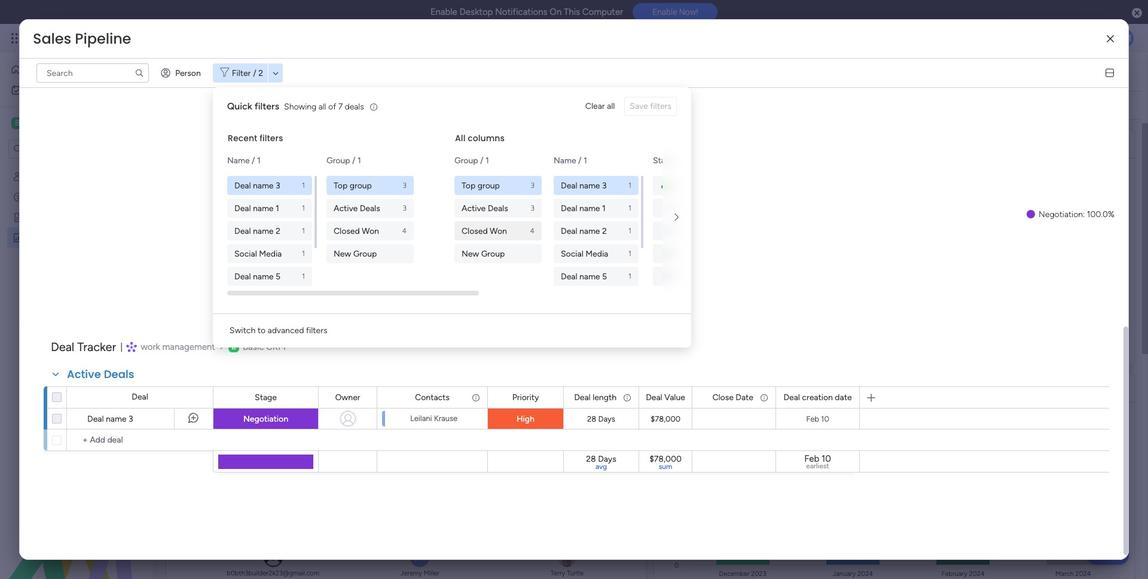 Task type: vqa. For each thing, say whether or not it's contained in the screenshot.
the left b0bth3builder2k23@gmail.com image
no



Task type: describe. For each thing, give the bounding box(es) containing it.
actual
[[675, 136, 710, 151]]

/ left arrow down image at the left of the page
[[253, 68, 257, 78]]

2 vertical spatial negotiation
[[243, 414, 288, 424]]

high
[[517, 414, 535, 424]]

crm inside workspace selection element
[[53, 117, 74, 129]]

1 group / 1 group from the left
[[326, 176, 416, 263]]

/ down the all columns
[[480, 156, 483, 166]]

0 vertical spatial workspace image
[[11, 117, 23, 130]]

public dashboard image
[[13, 231, 24, 243]]

1 horizontal spatial 2
[[276, 226, 280, 236]]

my work link
[[7, 80, 145, 99]]

columns
[[468, 132, 505, 144]]

dialog containing recent filters
[[213, 87, 1031, 348]]

v2 fullscreen image
[[624, 383, 632, 392]]

miller
[[424, 569, 440, 577]]

by for revenue
[[763, 136, 777, 151]]

negotiation inside stage "group"
[[673, 271, 718, 281]]

negotiation : 100.0%
[[1039, 209, 1115, 220]]

1 group / 1 from the left
[[326, 156, 361, 166]]

value
[[665, 392, 685, 402]]

2 horizontal spatial 2
[[602, 226, 607, 236]]

2 vertical spatial work
[[141, 341, 160, 352]]

sales pipeline
[[33, 29, 131, 48]]

jeremy
[[400, 569, 422, 577]]

feb 10
[[806, 414, 830, 423]]

switch to advanced filters
[[230, 325, 327, 336]]

on
[[790, 380, 804, 395]]

column information image for close date
[[760, 393, 769, 402]]

:
[[1083, 209, 1085, 220]]

now!
[[679, 7, 698, 17]]

progress
[[702, 380, 750, 395]]

2 media from the left
[[586, 249, 608, 259]]

1 horizontal spatial active deals
[[334, 203, 380, 213]]

revenue
[[713, 136, 760, 151]]

notifications
[[495, 7, 548, 17]]

enable now!
[[653, 7, 698, 17]]

2 vertical spatial sales
[[28, 232, 48, 242]]

desktop
[[460, 7, 493, 17]]

0 vertical spatial negotiation
[[1039, 209, 1083, 220]]

clear all button
[[581, 97, 620, 116]]

1 deal name 1 from the left
[[234, 203, 279, 213]]

terry turtle
[[551, 569, 584, 577]]

deal creation date
[[784, 392, 852, 402]]

v2 fullscreen image
[[1112, 139, 1120, 148]]

name / 1 for 1st name / 1 group from right
[[554, 156, 587, 166]]

earliest
[[806, 462, 830, 470]]

2 horizontal spatial deal name 3
[[561, 180, 607, 191]]

1 media from the left
[[259, 249, 282, 259]]

1 horizontal spatial active
[[334, 203, 358, 213]]

recent
[[228, 132, 257, 144]]

quick filters showing all of 7 deals
[[227, 100, 364, 112]]

new inside stage "group"
[[673, 203, 690, 213]]

Actual Revenue by Month (Deals won) field
[[672, 136, 887, 151]]

on
[[550, 7, 562, 17]]

my for my contacts
[[28, 171, 40, 181]]

date
[[835, 392, 852, 402]]

search image for filter dashboard by text search field
[[278, 100, 288, 110]]

add to favorites image
[[349, 66, 361, 77]]

deal length
[[574, 392, 617, 402]]

computer
[[583, 7, 623, 17]]

all columns
[[455, 132, 505, 144]]

enable desktop notifications on this computer
[[430, 7, 623, 17]]

sum
[[659, 462, 673, 471]]

my for my work
[[28, 84, 39, 95]]

new group for first group / 1 'group' from the right
[[462, 249, 505, 259]]

filter / 2
[[232, 68, 263, 78]]

my work option
[[7, 80, 145, 99]]

Deals Stages by Rep field
[[184, 380, 301, 395]]

select product image
[[11, 32, 23, 44]]

100.0%
[[1087, 209, 1115, 220]]

all inside quick filters showing all of 7 deals
[[319, 101, 326, 112]]

$78,000 for $78,000
[[651, 414, 681, 423]]

getting
[[28, 212, 57, 222]]

|
[[120, 341, 123, 352]]

28 days avg
[[586, 454, 617, 471]]

/ down clear all button
[[578, 156, 582, 166]]

Contacts field
[[412, 391, 453, 404]]

public board image
[[13, 211, 24, 223]]

enable now! button
[[633, 3, 718, 21]]

jeremy miller
[[400, 569, 440, 577]]

feb 10 earliest
[[805, 454, 831, 470]]

person button for filter dashboard by text search field
[[300, 96, 352, 115]]

priority
[[512, 392, 539, 402]]

labels
[[705, 180, 727, 191]]

1 vertical spatial tracker
[[77, 340, 116, 354]]

+ Add deal text field
[[73, 433, 208, 447]]

Deal creation date field
[[781, 391, 855, 404]]

search image for filter dashboard by text search box
[[135, 68, 144, 78]]

0 horizontal spatial 2
[[259, 68, 263, 78]]

jeremy miller image
[[1115, 29, 1134, 48]]

lottie animation image
[[0, 458, 153, 579]]

stage inside field
[[255, 392, 277, 402]]

clear all
[[586, 101, 615, 111]]

help
[[1098, 549, 1119, 561]]

1 vertical spatial deal tracker
[[51, 340, 116, 354]]

filter button
[[356, 96, 413, 115]]

won)
[[856, 136, 884, 151]]

/ down recent filters
[[252, 156, 255, 166]]

person for filter dashboard by text search box
[[175, 68, 201, 78]]

(deals
[[817, 136, 853, 151]]

by for stages
[[261, 380, 274, 395]]

$89,000
[[321, 17, 491, 69]]

Priority field
[[509, 391, 542, 404]]

dapulse x slim image
[[1107, 34, 1114, 43]]

leilani
[[410, 414, 432, 423]]

days for 28 days
[[599, 415, 615, 424]]

4 image
[[971, 25, 982, 38]]

monday
[[53, 31, 94, 45]]

1 horizontal spatial workspace image
[[228, 341, 239, 352]]

top group for first group / 1 'group' from the right
[[462, 180, 500, 191]]

1 vertical spatial b
[[232, 343, 236, 351]]

0 vertical spatial deal tracker
[[28, 191, 74, 202]]

recent filters
[[228, 132, 283, 144]]

close
[[713, 392, 734, 402]]

Active Deals field
[[64, 367, 137, 382]]

2 horizontal spatial active
[[462, 203, 486, 213]]

1 horizontal spatial crm
[[266, 341, 286, 352]]

arrow down image
[[269, 66, 283, 80]]

Owner field
[[332, 391, 363, 404]]

feb for feb 10
[[806, 414, 819, 423]]

2 deal name 1 from the left
[[561, 203, 606, 213]]

showing
[[284, 101, 317, 112]]

Sales Pipeline field
[[30, 29, 134, 48]]

7
[[338, 101, 343, 112]]

getting started
[[28, 212, 87, 222]]

$208,000
[[796, 17, 993, 69]]

Search in workspace field
[[25, 142, 100, 156]]

1 5 from the left
[[276, 271, 280, 281]]

2 group / 1 from the left
[[454, 156, 489, 166]]

switch to advanced filters button
[[225, 321, 332, 340]]

1 vertical spatial month
[[807, 380, 842, 395]]

0 vertical spatial month
[[780, 136, 814, 151]]

0 horizontal spatial deal name 3
[[87, 414, 133, 424]]

avg
[[596, 462, 607, 471]]

filters for quick
[[255, 100, 279, 112]]

all done labels
[[673, 180, 727, 191]]

$78,000 sum
[[650, 454, 682, 471]]

column information image
[[623, 393, 632, 402]]

based
[[753, 380, 787, 395]]

1 closed won from the left
[[334, 226, 379, 236]]

switch
[[230, 325, 256, 336]]

actual revenue by month (deals won)
[[675, 136, 884, 151]]

home option
[[7, 60, 145, 79]]

filter for filter / 2
[[232, 68, 251, 78]]

this
[[564, 7, 580, 17]]

deals stages by rep
[[187, 380, 298, 395]]

0 horizontal spatial new
[[334, 249, 351, 259]]

quick
[[227, 100, 252, 112]]



Task type: locate. For each thing, give the bounding box(es) containing it.
sales for sales dashboard field
[[180, 58, 230, 85]]

1 horizontal spatial social
[[561, 249, 584, 259]]

all left done
[[673, 180, 682, 191]]

1 horizontal spatial top group
[[462, 180, 500, 191]]

2 won from the left
[[490, 226, 507, 236]]

advanced
[[268, 325, 304, 336]]

tracker up getting started
[[47, 191, 74, 202]]

group / 1 group
[[326, 176, 416, 263], [454, 176, 544, 263]]

2 name / 1 from the left
[[554, 156, 587, 166]]

1 vertical spatial basic crm
[[243, 341, 286, 352]]

work for monday
[[97, 31, 118, 45]]

1 vertical spatial filters
[[260, 132, 283, 144]]

0 horizontal spatial crm
[[53, 117, 74, 129]]

deal progress based on month added
[[675, 380, 881, 395]]

0 horizontal spatial new group
[[334, 249, 377, 259]]

2 all from the left
[[319, 101, 326, 112]]

2 vertical spatial filters
[[306, 325, 327, 336]]

deal value
[[646, 392, 685, 402]]

1 horizontal spatial person button
[[300, 96, 352, 115]]

group / 1
[[326, 156, 361, 166], [454, 156, 489, 166]]

enable for enable now!
[[653, 7, 677, 17]]

2 column information image from the left
[[760, 393, 769, 402]]

0 horizontal spatial stage
[[255, 392, 277, 402]]

0 horizontal spatial dashboard
[[50, 232, 90, 242]]

0 horizontal spatial deal name 1
[[234, 203, 279, 213]]

sales dashboard
[[180, 58, 340, 85], [28, 232, 90, 242]]

1 horizontal spatial person
[[319, 100, 344, 110]]

owner
[[335, 392, 360, 402]]

filters right quick
[[255, 100, 279, 112]]

filters inside button
[[306, 325, 327, 336]]

2 social media from the left
[[561, 249, 608, 259]]

Close Date field
[[710, 391, 757, 404]]

1 vertical spatial filter
[[376, 100, 394, 110]]

1 horizontal spatial group / 1 group
[[454, 176, 544, 263]]

Filter dashboard by text search field
[[36, 63, 149, 83]]

work down home
[[41, 84, 59, 95]]

0 vertical spatial management
[[121, 31, 186, 45]]

v2 split view image
[[1106, 68, 1114, 77]]

person left deals
[[319, 100, 344, 110]]

proposal
[[673, 249, 705, 259]]

28 for 28 days avg
[[586, 454, 596, 464]]

1 name / 1 from the left
[[227, 156, 260, 166]]

work management
[[141, 341, 215, 352]]

$78,000 for $78,000 sum
[[650, 454, 682, 464]]

search image inside the sales dashboard banner
[[278, 100, 288, 110]]

feb
[[806, 414, 819, 423], [805, 454, 820, 464]]

leilani krause
[[410, 414, 458, 423]]

work
[[97, 31, 118, 45], [41, 84, 59, 95], [141, 341, 160, 352]]

options image
[[28, 403, 37, 433]]

Sales Dashboard field
[[177, 58, 343, 85]]

basic crm down to
[[243, 341, 286, 352]]

filters
[[255, 100, 279, 112], [260, 132, 283, 144], [306, 325, 327, 336]]

deal tracker down my contacts
[[28, 191, 74, 202]]

1 horizontal spatial all
[[673, 180, 682, 191]]

deal name 5
[[234, 271, 280, 281], [561, 271, 607, 281]]

0 horizontal spatial all
[[319, 101, 326, 112]]

0 horizontal spatial negotiation
[[243, 414, 288, 424]]

1 group from the left
[[350, 180, 372, 191]]

1 days from the top
[[599, 415, 615, 424]]

2 deal name 5 from the left
[[561, 271, 607, 281]]

active
[[334, 203, 358, 213], [462, 203, 486, 213], [67, 367, 101, 382]]

Deal Progress based on Month Added field
[[672, 380, 884, 395]]

1 4 from the left
[[402, 227, 407, 235]]

1 horizontal spatial new
[[462, 249, 479, 259]]

1 name from the left
[[227, 156, 250, 166]]

sales left filter / 2
[[180, 58, 230, 85]]

dashboard down started
[[50, 232, 90, 242]]

social for first name / 1 group
[[234, 249, 257, 259]]

person inside the sales dashboard banner
[[319, 100, 344, 110]]

krause
[[434, 414, 458, 423]]

28 down deal length field on the bottom of the page
[[587, 415, 597, 424]]

stage left rep
[[255, 392, 277, 402]]

0 horizontal spatial person button
[[156, 63, 208, 83]]

1 horizontal spatial won
[[490, 226, 507, 236]]

dashboard
[[235, 58, 340, 85], [50, 232, 90, 242]]

filter inside 'popup button'
[[376, 100, 394, 110]]

filters right advanced
[[306, 325, 327, 336]]

2 name / 1 group from the left
[[554, 176, 641, 331]]

Filter dashboard by text search field
[[180, 96, 293, 115]]

group / 1 down the all columns
[[454, 156, 489, 166]]

0 horizontal spatial basic crm
[[28, 117, 74, 129]]

stages
[[220, 380, 258, 395]]

deal tracker
[[28, 191, 74, 202], [51, 340, 116, 354]]

1 horizontal spatial 4
[[530, 227, 535, 235]]

1 deal name 2 from the left
[[234, 226, 280, 236]]

my contacts
[[28, 171, 76, 181]]

monday work management
[[53, 31, 186, 45]]

1 closed from the left
[[334, 226, 360, 236]]

1 horizontal spatial name
[[554, 156, 576, 166]]

1 horizontal spatial b
[[232, 343, 236, 351]]

2 days from the top
[[598, 454, 617, 464]]

0 horizontal spatial b
[[15, 118, 20, 128]]

0 horizontal spatial contacts
[[42, 171, 76, 181]]

search image down monday work management
[[135, 68, 144, 78]]

1 vertical spatial stage
[[255, 392, 277, 402]]

work right monday
[[97, 31, 118, 45]]

dashboard inside banner
[[235, 58, 340, 85]]

home link
[[7, 60, 145, 79]]

1 horizontal spatial deal name 1
[[561, 203, 606, 213]]

filter
[[232, 68, 251, 78], [376, 100, 394, 110]]

1 vertical spatial basic
[[243, 341, 264, 352]]

crm up 'search in workspace' "field"
[[53, 117, 74, 129]]

social for 1st name / 1 group from right
[[561, 249, 584, 259]]

column information image for contacts
[[471, 393, 481, 402]]

basic inside workspace selection element
[[28, 117, 50, 129]]

1 name / 1 group from the left
[[227, 176, 315, 331]]

0 vertical spatial work
[[97, 31, 118, 45]]

0 vertical spatial filters
[[255, 100, 279, 112]]

sales right public dashboard icon in the top left of the page
[[28, 232, 48, 242]]

Deal Value field
[[643, 391, 688, 404]]

closed
[[334, 226, 360, 236], [462, 226, 488, 236]]

lottie animation element
[[0, 458, 153, 579]]

person button inside the sales dashboard banner
[[300, 96, 352, 115]]

1
[[257, 156, 260, 166], [358, 156, 361, 166], [486, 156, 489, 166], [584, 156, 587, 166], [302, 181, 305, 190], [629, 181, 632, 190], [276, 203, 279, 213], [602, 203, 606, 213], [302, 204, 305, 212], [629, 204, 632, 212], [302, 227, 305, 235], [629, 227, 632, 235], [302, 249, 305, 258], [629, 249, 632, 258], [302, 272, 305, 281], [629, 272, 632, 281]]

1 vertical spatial search image
[[278, 100, 288, 110]]

new group for first group / 1 'group' from left
[[334, 249, 377, 259]]

1 column information image from the left
[[471, 393, 481, 402]]

1 horizontal spatial basic crm
[[243, 341, 286, 352]]

contacts up leilani krause
[[415, 392, 450, 402]]

1 horizontal spatial all
[[607, 101, 615, 111]]

dapulse close image
[[1132, 7, 1143, 19]]

0 vertical spatial b
[[15, 118, 20, 128]]

turtle
[[567, 569, 584, 577]]

0 vertical spatial sales dashboard
[[180, 58, 340, 85]]

0 vertical spatial tracker
[[47, 191, 74, 202]]

1 horizontal spatial basic
[[243, 341, 264, 352]]

person up filter dashboard by text search field
[[175, 68, 201, 78]]

0 vertical spatial search image
[[135, 68, 144, 78]]

won
[[362, 226, 379, 236], [490, 226, 507, 236]]

workspace image
[[11, 117, 23, 130], [228, 341, 239, 352]]

search image
[[135, 68, 144, 78], [278, 100, 288, 110]]

1 vertical spatial sales
[[180, 58, 230, 85]]

2 horizontal spatial active deals
[[462, 203, 508, 213]]

1 horizontal spatial search image
[[278, 100, 288, 110]]

filter right deals
[[376, 100, 394, 110]]

b
[[15, 118, 20, 128], [232, 343, 236, 351]]

column information image
[[471, 393, 481, 402], [760, 393, 769, 402]]

10
[[821, 414, 830, 423], [822, 454, 831, 464]]

0 horizontal spatial basic
[[28, 117, 50, 129]]

filter for filter
[[376, 100, 394, 110]]

sales inside banner
[[180, 58, 230, 85]]

my down 'search in workspace' "field"
[[28, 171, 40, 181]]

feb down deal creation date field
[[806, 414, 819, 423]]

sales for "sales pipeline" field
[[33, 29, 71, 48]]

1 horizontal spatial 5
[[602, 271, 607, 281]]

sales
[[33, 29, 71, 48], [180, 58, 230, 85], [28, 232, 48, 242]]

b inside workspace selection element
[[15, 118, 20, 128]]

1 vertical spatial days
[[598, 454, 617, 464]]

all right clear
[[607, 101, 615, 111]]

0 horizontal spatial closed
[[334, 226, 360, 236]]

b0bth3builder2k23@gmail.com
[[227, 569, 320, 577]]

Stage field
[[252, 391, 280, 404]]

1 vertical spatial management
[[162, 341, 215, 352]]

person
[[175, 68, 201, 78], [319, 100, 344, 110]]

filters right recent
[[260, 132, 283, 144]]

closed won
[[334, 226, 379, 236], [462, 226, 507, 236]]

negotiation down proposal
[[673, 271, 718, 281]]

0 horizontal spatial 4
[[402, 227, 407, 235]]

2 top from the left
[[462, 180, 476, 191]]

my inside option
[[28, 84, 39, 95]]

name / 1
[[227, 156, 260, 166], [554, 156, 587, 166]]

1 vertical spatial person button
[[300, 96, 352, 115]]

1 horizontal spatial name / 1
[[554, 156, 587, 166]]

discovery
[[673, 226, 710, 236]]

closed for first group / 1 'group' from the right
[[462, 226, 488, 236]]

days inside the 28 days avg
[[598, 454, 617, 464]]

1 vertical spatial feb
[[805, 454, 820, 464]]

basic down to
[[243, 341, 264, 352]]

10 down deal creation date field
[[821, 414, 830, 423]]

1 horizontal spatial by
[[763, 136, 777, 151]]

dialog
[[213, 87, 1031, 348]]

1 vertical spatial person
[[319, 100, 344, 110]]

active deals inside field
[[67, 367, 134, 382]]

stage down actual
[[653, 156, 675, 166]]

1 top group from the left
[[334, 180, 372, 191]]

0 horizontal spatial group
[[350, 180, 372, 191]]

0 horizontal spatial sales dashboard
[[28, 232, 90, 242]]

group
[[326, 156, 350, 166], [454, 156, 478, 166], [353, 249, 377, 259], [481, 249, 505, 259]]

my down home
[[28, 84, 39, 95]]

2 social from the left
[[561, 249, 584, 259]]

basic crm up 'search in workspace' "field"
[[28, 117, 74, 129]]

0 horizontal spatial name
[[227, 156, 250, 166]]

1 vertical spatial all
[[673, 180, 682, 191]]

0 vertical spatial sales
[[33, 29, 71, 48]]

3
[[276, 180, 280, 191], [602, 180, 607, 191], [403, 181, 407, 190], [531, 181, 535, 190], [403, 204, 407, 212], [531, 204, 535, 212], [129, 414, 133, 424]]

1 horizontal spatial deal name 3
[[234, 180, 280, 191]]

deal tracker up active deals field
[[51, 340, 116, 354]]

2 new group from the left
[[462, 249, 505, 259]]

0 horizontal spatial all
[[455, 132, 466, 144]]

2 name from the left
[[554, 156, 576, 166]]

stage
[[653, 156, 675, 166], [255, 392, 277, 402]]

stage inside dialog
[[653, 156, 675, 166]]

none search field filter dashboard by text
[[180, 96, 293, 115]]

column information image right date
[[760, 393, 769, 402]]

basic crm
[[28, 117, 74, 129], [243, 341, 286, 352]]

new
[[673, 203, 690, 213], [334, 249, 351, 259], [462, 249, 479, 259]]

social media
[[234, 249, 282, 259], [561, 249, 608, 259]]

person for filter dashboard by text search field
[[319, 100, 344, 110]]

deal name 3
[[234, 180, 280, 191], [561, 180, 607, 191], [87, 414, 133, 424]]

name for 1st name / 1 group from right
[[554, 156, 576, 166]]

0 vertical spatial none search field
[[36, 63, 149, 83]]

0 vertical spatial basic crm
[[28, 117, 74, 129]]

1 new group from the left
[[334, 249, 377, 259]]

share
[[1068, 66, 1089, 76]]

feb inside the feb 10 earliest
[[805, 454, 820, 464]]

name / 1 group
[[227, 176, 315, 331], [554, 176, 641, 331]]

2 10 from the top
[[822, 454, 831, 464]]

10 for feb 10
[[821, 414, 830, 423]]

2 top group from the left
[[462, 180, 500, 191]]

0 horizontal spatial tracker
[[47, 191, 74, 202]]

added
[[844, 380, 881, 395]]

None search field
[[36, 63, 149, 83], [180, 96, 293, 115]]

2 group from the left
[[478, 180, 500, 191]]

1 horizontal spatial new group
[[462, 249, 505, 259]]

my work
[[28, 84, 59, 95]]

filter up filter dashboard by text search field
[[232, 68, 251, 78]]

all inside button
[[607, 101, 615, 111]]

name / 1 for first name / 1 group
[[227, 156, 260, 166]]

1 top from the left
[[334, 180, 348, 191]]

basic down my work
[[28, 117, 50, 129]]

search image down arrow down image at the left of the page
[[278, 100, 288, 110]]

share button
[[1046, 62, 1095, 81]]

1 social media from the left
[[234, 249, 282, 259]]

dashboard up quick filters showing all of 7 deals
[[235, 58, 340, 85]]

deal
[[234, 180, 251, 191], [561, 180, 577, 191], [28, 191, 45, 202], [234, 203, 251, 213], [561, 203, 577, 213], [234, 226, 251, 236], [561, 226, 577, 236], [234, 271, 251, 281], [561, 271, 577, 281], [51, 340, 74, 354], [675, 380, 699, 395], [132, 392, 148, 402], [574, 392, 591, 402], [646, 392, 663, 402], [784, 392, 800, 402], [87, 414, 104, 424]]

crm down switch to advanced filters button on the bottom of the page
[[266, 341, 286, 352]]

Deal length field
[[571, 391, 620, 404]]

2
[[259, 68, 263, 78], [276, 226, 280, 236], [602, 226, 607, 236]]

all for all done labels
[[673, 180, 682, 191]]

by left rep
[[261, 380, 274, 395]]

28 inside the 28 days avg
[[586, 454, 596, 464]]

0 horizontal spatial active
[[67, 367, 101, 382]]

0 horizontal spatial social media
[[234, 249, 282, 259]]

1 all from the left
[[607, 101, 615, 111]]

10 for feb 10 earliest
[[822, 454, 831, 464]]

my inside list box
[[28, 171, 40, 181]]

all inside stage "group"
[[673, 180, 682, 191]]

0 vertical spatial 28
[[587, 415, 597, 424]]

1 10 from the top
[[821, 414, 830, 423]]

1 horizontal spatial contacts
[[415, 392, 450, 402]]

days
[[599, 415, 615, 424], [598, 454, 617, 464]]

filters for recent
[[260, 132, 283, 144]]

feb for feb 10 earliest
[[805, 454, 820, 464]]

enable left desktop
[[430, 7, 457, 17]]

date
[[736, 392, 754, 402]]

basic
[[28, 117, 50, 129], [243, 341, 264, 352]]

contacts inside contacts field
[[415, 392, 450, 402]]

sales up home
[[33, 29, 71, 48]]

0 vertical spatial filter
[[232, 68, 251, 78]]

name
[[227, 156, 250, 166], [554, 156, 576, 166]]

0 horizontal spatial work
[[41, 84, 59, 95]]

management
[[121, 31, 186, 45], [162, 341, 215, 352]]

1 horizontal spatial work
[[97, 31, 118, 45]]

2 deal name 2 from the left
[[561, 226, 607, 236]]

pipeline
[[75, 29, 131, 48]]

person button
[[156, 63, 208, 83], [300, 96, 352, 115]]

column information image right contacts field
[[471, 393, 481, 402]]

month left (deals
[[780, 136, 814, 151]]

feb down feb 10
[[805, 454, 820, 464]]

option
[[0, 165, 153, 168]]

of
[[328, 101, 336, 112]]

done
[[684, 180, 703, 191]]

all for all columns
[[455, 132, 466, 144]]

negotiation down 'stage' field
[[243, 414, 288, 424]]

days for 28 days avg
[[598, 454, 617, 464]]

2 closed from the left
[[462, 226, 488, 236]]

name for first name / 1 group
[[227, 156, 250, 166]]

28 down 28 days
[[586, 454, 596, 464]]

enable left now!
[[653, 7, 677, 17]]

help button
[[1088, 545, 1129, 565]]

length
[[593, 392, 617, 402]]

top group for first group / 1 'group' from left
[[334, 180, 372, 191]]

workspace selection element
[[11, 116, 76, 130]]

by right 'revenue'
[[763, 136, 777, 151]]

0 vertical spatial my
[[28, 84, 39, 95]]

rep
[[277, 380, 298, 395]]

1 won from the left
[[362, 226, 379, 236]]

1 horizontal spatial social media
[[561, 249, 608, 259]]

28 days
[[587, 415, 615, 424]]

1 social from the left
[[234, 249, 257, 259]]

home
[[26, 64, 49, 74]]

0 horizontal spatial name / 1 group
[[227, 176, 315, 331]]

basic crm inside workspace selection element
[[28, 117, 74, 129]]

all left of
[[319, 101, 326, 112]]

enable for enable desktop notifications on this computer
[[430, 7, 457, 17]]

days down 28 days
[[598, 454, 617, 464]]

negotiation left 100.0%
[[1039, 209, 1083, 220]]

2 horizontal spatial negotiation
[[1039, 209, 1083, 220]]

0 horizontal spatial none search field
[[36, 63, 149, 83]]

0 horizontal spatial by
[[261, 380, 274, 395]]

sales dashboard up quick
[[180, 58, 340, 85]]

top
[[334, 180, 348, 191], [462, 180, 476, 191]]

tracker left |
[[77, 340, 116, 354]]

all left columns
[[455, 132, 466, 144]]

2 horizontal spatial new
[[673, 203, 690, 213]]

creation
[[802, 392, 833, 402]]

clear
[[586, 101, 605, 111]]

2 group / 1 group from the left
[[454, 176, 544, 263]]

1 horizontal spatial column information image
[[760, 393, 769, 402]]

4
[[402, 227, 407, 235], [530, 227, 535, 235]]

1 vertical spatial 28
[[586, 454, 596, 464]]

/ down deals
[[352, 156, 355, 166]]

0 vertical spatial all
[[455, 132, 466, 144]]

list box containing my contacts
[[0, 164, 153, 409]]

1 horizontal spatial deal name 5
[[561, 271, 607, 281]]

deals
[[345, 101, 364, 112]]

work for my
[[41, 84, 59, 95]]

to
[[258, 325, 266, 336]]

group / 1 down 7
[[326, 156, 361, 166]]

active deals
[[334, 203, 380, 213], [462, 203, 508, 213], [67, 367, 134, 382]]

1 horizontal spatial top
[[462, 180, 476, 191]]

0 horizontal spatial column information image
[[471, 393, 481, 402]]

month right 'on'
[[807, 380, 842, 395]]

days down length
[[599, 415, 615, 424]]

new group
[[334, 249, 377, 259], [462, 249, 505, 259]]

1 horizontal spatial enable
[[653, 7, 677, 17]]

0 horizontal spatial enable
[[430, 7, 457, 17]]

stage group
[[653, 176, 740, 331]]

10 down feb 10
[[822, 454, 831, 464]]

2 closed won from the left
[[462, 226, 507, 236]]

2 5 from the left
[[602, 271, 607, 281]]

work inside option
[[41, 84, 59, 95]]

0 horizontal spatial social
[[234, 249, 257, 259]]

close date
[[713, 392, 754, 402]]

1 vertical spatial my
[[28, 171, 40, 181]]

2 4 from the left
[[530, 227, 535, 235]]

sales dashboard inside banner
[[180, 58, 340, 85]]

work right |
[[141, 341, 160, 352]]

terry
[[551, 569, 565, 577]]

enable inside button
[[653, 7, 677, 17]]

28 for 28 days
[[587, 415, 597, 424]]

list box
[[0, 164, 153, 409]]

sales dashboard banner
[[159, 53, 1143, 120]]

contacts down 'search in workspace' "field"
[[42, 171, 76, 181]]

1 vertical spatial by
[[261, 380, 274, 395]]

1 deal name 5 from the left
[[234, 271, 280, 281]]

1 horizontal spatial media
[[586, 249, 608, 259]]

media
[[259, 249, 282, 259], [586, 249, 608, 259]]

sales dashboard down getting started
[[28, 232, 90, 242]]

10 inside the feb 10 earliest
[[822, 454, 831, 464]]

person button for filter dashboard by text search box
[[156, 63, 208, 83]]

active inside field
[[67, 367, 101, 382]]

closed for first group / 1 'group' from left
[[334, 226, 360, 236]]



